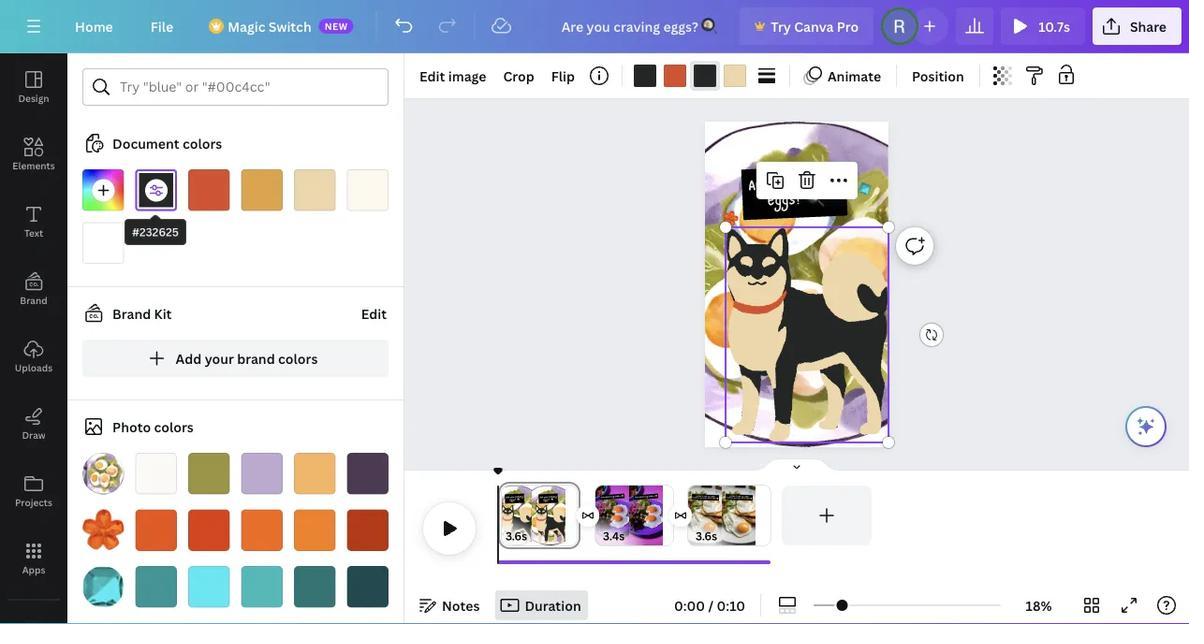 Task type: vqa. For each thing, say whether or not it's contained in the screenshot.
Try Canva Pro button
yes



Task type: describe. For each thing, give the bounding box(es) containing it.
#9c943a image
[[188, 453, 230, 495]]

crop button
[[496, 61, 542, 91]]

#c12d00 image
[[347, 510, 389, 552]]

#bea9cf image
[[241, 453, 283, 495]]

switch
[[269, 17, 311, 35]]

animate
[[828, 67, 881, 85]]

main menu bar
[[0, 0, 1189, 53]]

canva assistant image
[[1135, 416, 1157, 438]]

🍳
[[806, 185, 823, 214]]

new
[[325, 20, 348, 32]]

apps
[[22, 564, 45, 576]]

animate button
[[798, 61, 889, 91]]

#4f3a54 image
[[347, 453, 389, 495]]

share
[[1130, 17, 1167, 35]]

your
[[205, 350, 234, 368]]

3.4s button
[[603, 527, 625, 546]]

kit
[[154, 305, 172, 323]]

draw
[[22, 429, 45, 441]]

18%
[[1026, 597, 1052, 615]]

duration
[[525, 597, 581, 615]]

edit image button
[[412, 61, 494, 91]]

design button
[[0, 53, 67, 121]]

1 trimming, start edge slider from the left
[[498, 486, 515, 546]]

try
[[771, 17, 791, 35]]

#f86503 image
[[241, 510, 283, 552]]

/
[[708, 597, 714, 615]]

edit button
[[359, 295, 389, 332]]

1 3.6s from the left
[[506, 529, 527, 544]]

craving
[[796, 169, 841, 199]]

add your brand colors
[[176, 350, 318, 368]]

#20e8f3 image
[[188, 566, 230, 608]]

side panel tab list
[[0, 53, 67, 625]]

canva
[[794, 17, 834, 35]]

position button
[[905, 61, 972, 91]]

are
[[748, 172, 768, 201]]

#104a50 image
[[347, 566, 389, 608]]

#9c943a image
[[188, 453, 230, 495]]

trimming, end edge slider for 3.6s
[[758, 486, 771, 546]]

brand for brand
[[20, 294, 47, 307]]

edit for edit
[[361, 305, 387, 323]]

trimming, end edge slider for 3.4s
[[660, 486, 673, 546]]

flip
[[551, 67, 575, 85]]

uploads button
[[0, 323, 67, 390]]

photo colors
[[112, 418, 194, 436]]

trimming, start edge slider for 3.4s
[[596, 486, 609, 546]]

18% button
[[1009, 591, 1069, 621]]

elements
[[12, 159, 55, 172]]

#104a50 image
[[347, 566, 389, 608]]

#bea9cf image
[[241, 453, 283, 495]]

#ffffff image
[[82, 222, 124, 264]]

add
[[176, 350, 202, 368]]

projects
[[15, 496, 52, 509]]

1 3.6s button from the left
[[506, 527, 527, 546]]

you
[[770, 171, 794, 200]]

3.4s
[[603, 529, 625, 544]]

Try "blue" or "#00c4cc" search field
[[120, 69, 376, 105]]

file
[[151, 17, 173, 35]]

#1abbb9 image
[[241, 566, 283, 608]]

10.7s button
[[1001, 7, 1085, 45]]

pro
[[837, 17, 859, 35]]

#20e8f3 image
[[188, 566, 230, 608]]

projects button
[[0, 458, 67, 525]]

document
[[112, 134, 179, 152]]



Task type: locate. For each thing, give the bounding box(es) containing it.
Design title text field
[[547, 7, 732, 45]]

edit inside button
[[361, 305, 387, 323]]

#fcf9f6 image
[[135, 453, 177, 495]]

#e4a140 image
[[241, 169, 283, 211], [241, 169, 283, 211]]

2 trimming, start edge slider from the left
[[596, 486, 609, 546]]

#c12d00 image
[[347, 510, 389, 552]]

eggs?
[[767, 186, 803, 216]]

colors for photo colors
[[154, 418, 194, 436]]

0 horizontal spatial 3.6s
[[506, 529, 527, 544]]

0:00 / 0:10
[[674, 597, 745, 615]]

home
[[75, 17, 113, 35]]

#232625 image
[[634, 65, 656, 87], [634, 65, 656, 87], [694, 65, 716, 87], [694, 65, 716, 87]]

crop
[[503, 67, 534, 85]]

3 trimming, end edge slider from the left
[[758, 486, 771, 546]]

brand
[[20, 294, 47, 307], [112, 305, 151, 323]]

0 horizontal spatial trimming, start edge slider
[[498, 486, 515, 546]]

colors right photo
[[154, 418, 194, 436]]

design
[[18, 92, 49, 104]]

trimming, start edge slider
[[498, 486, 515, 546], [596, 486, 609, 546], [688, 486, 701, 546]]

colors
[[182, 134, 222, 152], [278, 350, 318, 368], [154, 418, 194, 436]]

0 horizontal spatial edit
[[361, 305, 387, 323]]

1 horizontal spatial trimming, end edge slider
[[660, 486, 673, 546]]

brand left 'kit'
[[112, 305, 151, 323]]

colors inside button
[[278, 350, 318, 368]]

add a new color image
[[82, 169, 124, 211]]

#1abbb9 image
[[241, 566, 283, 608]]

trimming, start edge slider right page title text box
[[596, 486, 609, 546]]

trimming, end edge slider right 3.4s
[[660, 486, 673, 546]]

draw button
[[0, 390, 67, 458]]

brand for brand kit
[[112, 305, 151, 323]]

3.6s button up 0:00 / 0:10
[[696, 527, 717, 546]]

try canva pro
[[771, 17, 859, 35]]

#232625 image
[[135, 169, 177, 211], [135, 169, 177, 211]]

0:00
[[674, 597, 705, 615]]

#4f3a54 image
[[347, 453, 389, 495]]

#f9b45f image
[[294, 453, 336, 495], [294, 453, 336, 495]]

trimming, end edge slider down the hide pages image
[[758, 486, 771, 546]]

file button
[[136, 7, 188, 45]]

try canva pro button
[[739, 7, 874, 45]]

1 trimming, end edge slider from the left
[[564, 486, 581, 546]]

text button
[[0, 188, 67, 256]]

brand button
[[0, 256, 67, 323]]

are you craving eggs? 🍳
[[748, 169, 841, 216]]

3.6s button left page title text box
[[506, 527, 527, 546]]

1 horizontal spatial 3.6s button
[[696, 527, 717, 546]]

brand kit
[[112, 305, 172, 323]]

notes button
[[412, 591, 487, 621]]

#147574 image
[[294, 566, 336, 608], [294, 566, 336, 608]]

3 trimming, start edge slider from the left
[[688, 486, 701, 546]]

home link
[[60, 7, 128, 45]]

1 vertical spatial edit
[[361, 305, 387, 323]]

colors right brand
[[278, 350, 318, 368]]

#f1d6a8 image
[[724, 65, 746, 87], [724, 65, 746, 87], [294, 169, 336, 211]]

photo
[[112, 418, 151, 436]]

brand up uploads button
[[20, 294, 47, 307]]

text
[[24, 227, 43, 239]]

#fa7c02 image
[[294, 510, 336, 552], [294, 510, 336, 552]]

apps button
[[0, 525, 67, 593]]

0 horizontal spatial 3.6s button
[[506, 527, 527, 546]]

1 horizontal spatial trimming, start edge slider
[[596, 486, 609, 546]]

#f86503 image
[[241, 510, 283, 552]]

share button
[[1093, 7, 1182, 45]]

flip button
[[544, 61, 582, 91]]

magic switch
[[228, 17, 311, 35]]

1 horizontal spatial brand
[[112, 305, 151, 323]]

2 trimming, end edge slider from the left
[[660, 486, 673, 546]]

trimming, start edge slider left page title text box
[[498, 486, 515, 546]]

2 vertical spatial colors
[[154, 418, 194, 436]]

trimming, start edge slider right 3.4s
[[688, 486, 701, 546]]

edit
[[419, 67, 445, 85], [361, 305, 387, 323]]

magic
[[228, 17, 265, 35]]

position
[[912, 67, 964, 85]]

#de4b26 image
[[664, 65, 686, 87], [664, 65, 686, 87]]

#232625
[[132, 224, 179, 240]]

#ffffff image
[[82, 222, 124, 264]]

1 vertical spatial colors
[[278, 350, 318, 368]]

0 vertical spatial colors
[[182, 134, 222, 152]]

10.7s
[[1039, 17, 1070, 35]]

notes
[[442, 597, 480, 615]]

1 horizontal spatial 3.6s
[[696, 529, 717, 544]]

2 horizontal spatial trimming, end edge slider
[[758, 486, 771, 546]]

#e23800 image
[[188, 510, 230, 552], [188, 510, 230, 552]]

#f04f01 image
[[135, 510, 177, 552]]

color group
[[630, 61, 750, 91]]

image
[[448, 67, 486, 85]]

3.6s left page title text box
[[506, 529, 527, 544]]

0 vertical spatial edit
[[419, 67, 445, 85]]

0 horizontal spatial trimming, end edge slider
[[564, 486, 581, 546]]

brand
[[237, 350, 275, 368]]

#fff8ed image
[[347, 169, 389, 211], [347, 169, 389, 211]]

add your brand colors button
[[82, 340, 389, 377]]

add a new color image
[[82, 169, 124, 211]]

trimming, end edge slider
[[564, 486, 581, 546], [660, 486, 673, 546], [758, 486, 771, 546]]

elements button
[[0, 121, 67, 188]]

0 horizontal spatial brand
[[20, 294, 47, 307]]

2 3.6s button from the left
[[696, 527, 717, 546]]

3.6s up 0:00 / 0:10
[[696, 529, 717, 544]]

edit for edit image
[[419, 67, 445, 85]]

colors right document
[[182, 134, 222, 152]]

edit image
[[419, 67, 486, 85]]

trimming, start edge slider for 3.6s
[[688, 486, 701, 546]]

#de4b26 image
[[188, 169, 230, 211], [188, 169, 230, 211]]

hide pages image
[[752, 458, 842, 473]]

#f04f01 image
[[135, 510, 177, 552]]

Page title text field
[[535, 527, 543, 546]]

duration button
[[495, 591, 589, 621]]

trimming, end edge slider right page title text box
[[564, 486, 581, 546]]

colors for document colors
[[182, 134, 222, 152]]

#179695 image
[[135, 566, 177, 608], [135, 566, 177, 608]]

0:10
[[717, 597, 745, 615]]

2 3.6s from the left
[[696, 529, 717, 544]]

edit inside popup button
[[419, 67, 445, 85]]

#f1d6a8 image
[[294, 169, 336, 211]]

brand inside button
[[20, 294, 47, 307]]

1 horizontal spatial edit
[[419, 67, 445, 85]]

document colors
[[112, 134, 222, 152]]

3.6s button
[[506, 527, 527, 546], [696, 527, 717, 546]]

magic media image
[[0, 608, 67, 625]]

3.6s
[[506, 529, 527, 544], [696, 529, 717, 544]]

2 horizontal spatial trimming, start edge slider
[[688, 486, 701, 546]]

uploads
[[15, 361, 53, 374]]

#fcf9f6 image
[[135, 453, 177, 495]]



